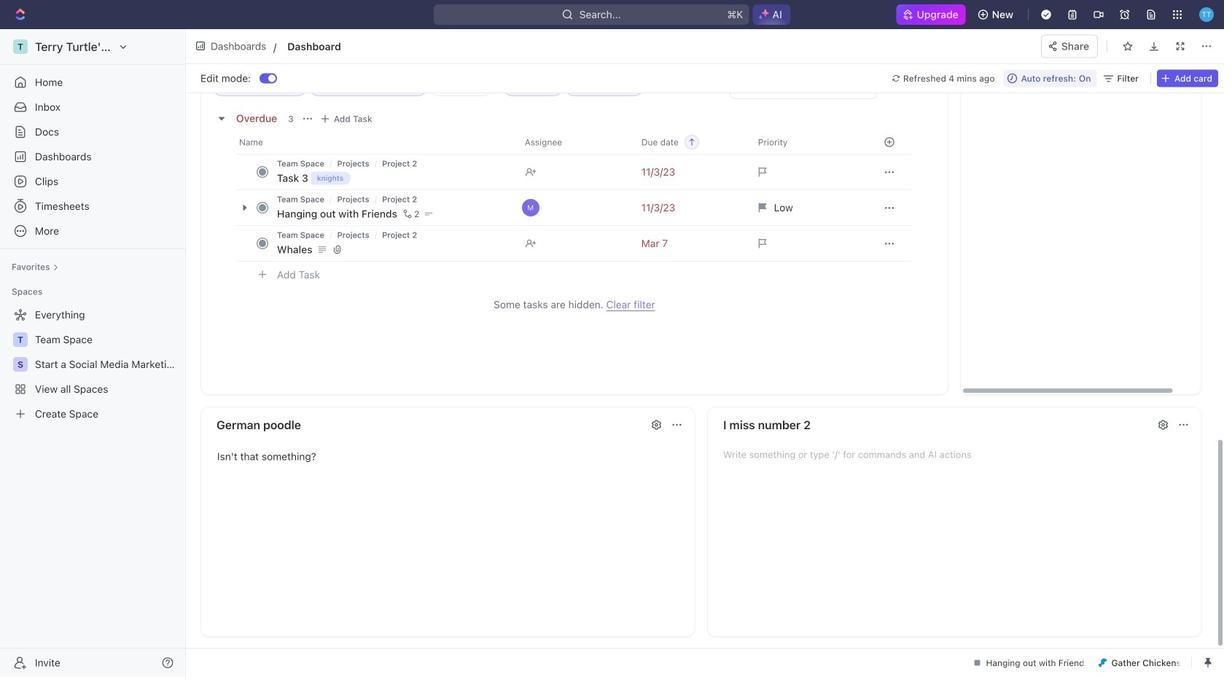 Task type: locate. For each thing, give the bounding box(es) containing it.
team space, , element
[[13, 333, 28, 347]]

sidebar navigation
[[0, 29, 189, 677]]

terry turtle's workspace, , element
[[13, 39, 28, 54]]

None text field
[[287, 37, 605, 55]]

tree
[[6, 303, 179, 426]]



Task type: vqa. For each thing, say whether or not it's contained in the screenshot.
Terry Turtle's Workspace, , element
yes



Task type: describe. For each thing, give the bounding box(es) containing it.
tree inside sidebar navigation
[[6, 303, 179, 426]]

start a social media marketing agency, , element
[[13, 357, 28, 372]]

drumstick bite image
[[1099, 659, 1107, 668]]



